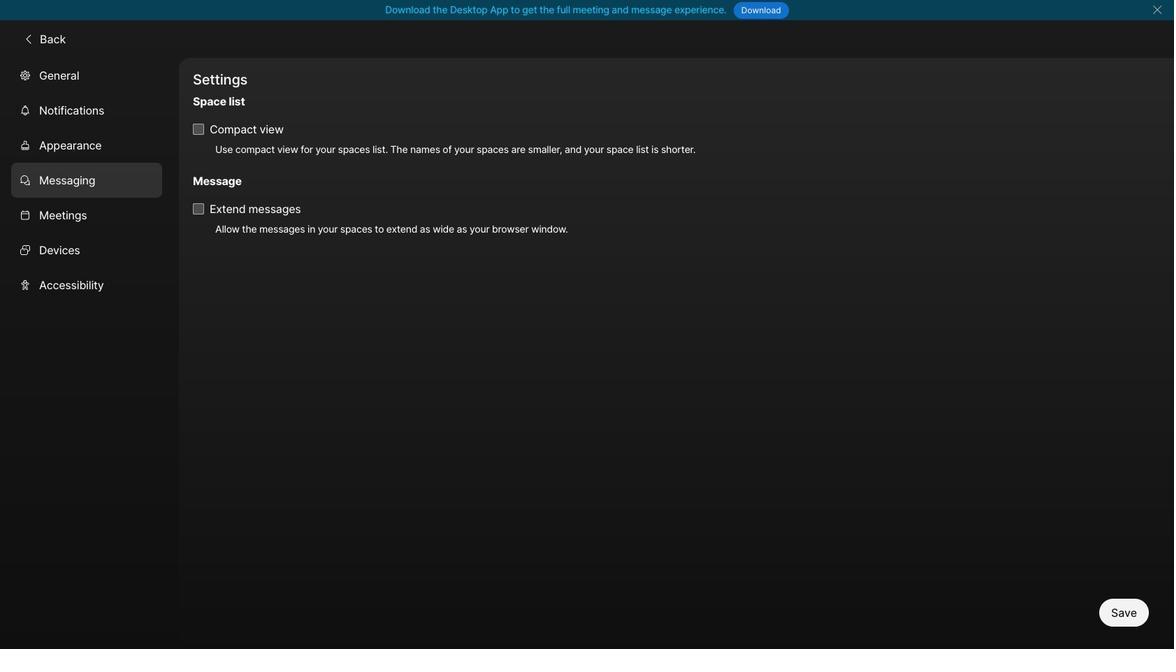Task type: locate. For each thing, give the bounding box(es) containing it.
general tab
[[11, 58, 162, 93]]

settings navigation
[[0, 58, 179, 649]]

notifications tab
[[11, 93, 162, 128]]

messaging tab
[[11, 163, 162, 198]]

cancel_16 image
[[1152, 4, 1163, 15]]

devices tab
[[11, 233, 162, 267]]



Task type: vqa. For each thing, say whether or not it's contained in the screenshot.
alert
no



Task type: describe. For each thing, give the bounding box(es) containing it.
appearance tab
[[11, 128, 162, 163]]

meetings tab
[[11, 198, 162, 233]]

accessibility tab
[[11, 267, 162, 302]]



